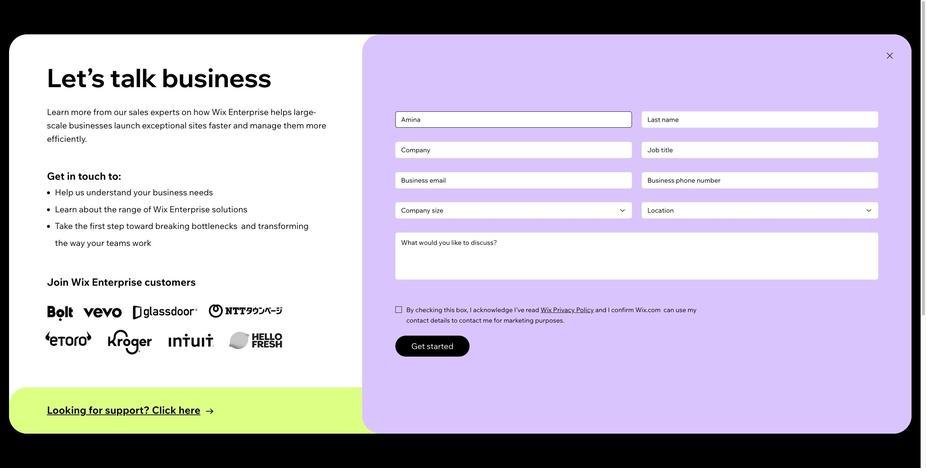 Task type: locate. For each thing, give the bounding box(es) containing it.
Company text field
[[395, 142, 632, 158]]

Business email email field
[[395, 172, 632, 188]]



Task type: describe. For each thing, give the bounding box(es) containing it.
Business phone number telephone field
[[642, 172, 879, 188]]

Last name text field
[[642, 111, 879, 128]]

First name text field
[[395, 111, 632, 128]]

What would you like to discuss? text field
[[395, 233, 879, 280]]

Job title text field
[[642, 142, 879, 158]]



Task type: vqa. For each thing, say whether or not it's contained in the screenshot.
A inside Why should I get a number through Wix?
no



